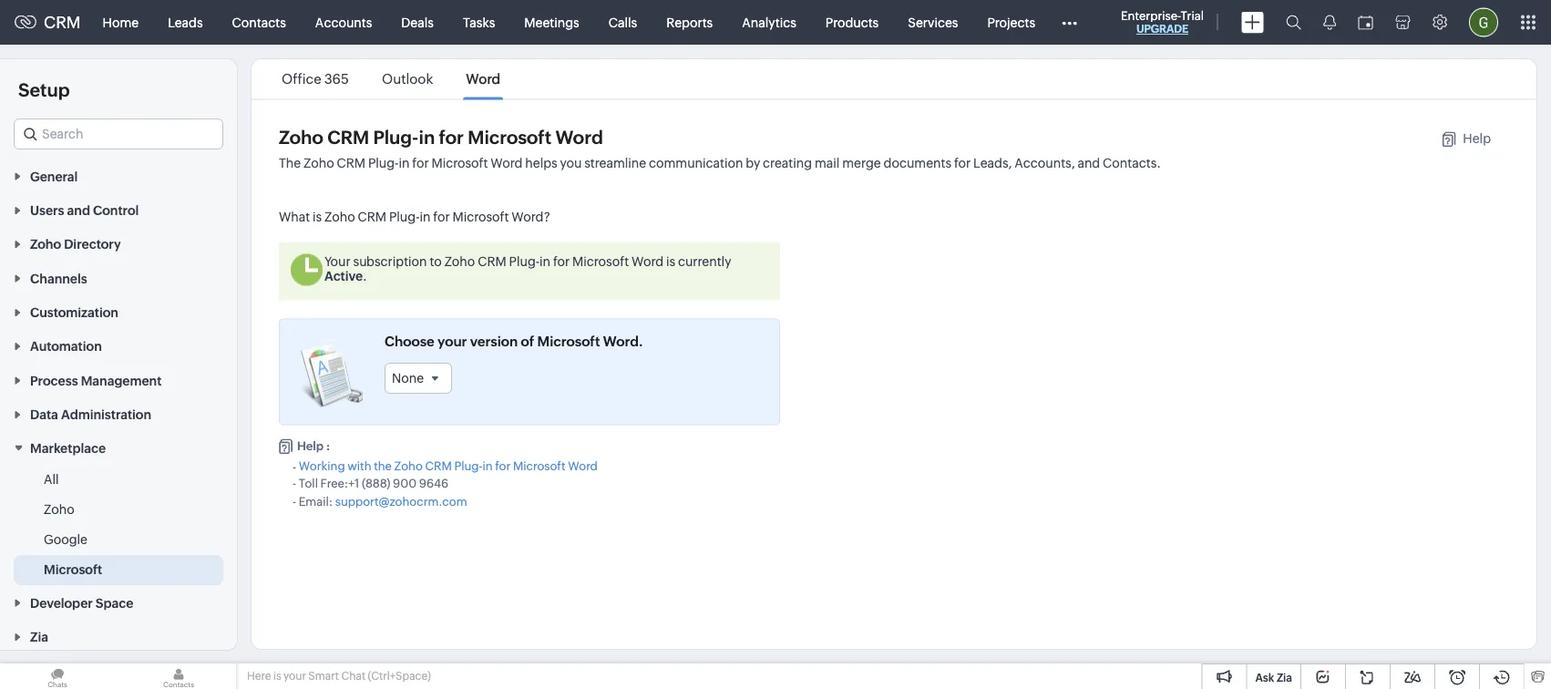 Task type: vqa. For each thing, say whether or not it's contained in the screenshot.
VIEW
no



Task type: describe. For each thing, give the bounding box(es) containing it.
ask zia
[[1256, 671, 1293, 684]]

calendar image
[[1358, 15, 1374, 30]]

help for help : - working with the zoho crm plug-in for microsoft word - toll free:+1 (888) 900 9646 - email: support@zohocrm.com
[[297, 439, 324, 453]]

word link
[[463, 71, 503, 87]]

crm right the
[[337, 156, 366, 170]]

home
[[103, 15, 139, 30]]

data
[[30, 407, 58, 422]]

version
[[470, 333, 518, 349]]

space
[[96, 596, 134, 610]]

and inside dropdown button
[[67, 203, 90, 218]]

crm inside 'help : - working with the zoho crm plug-in for microsoft word - toll free:+1 (888) 900 9646 - email: support@zohocrm.com'
[[425, 459, 452, 473]]

support@zohocrm.com
[[335, 495, 467, 508]]

contacts link
[[217, 0, 301, 44]]

zia button
[[0, 619, 237, 653]]

developer space button
[[0, 585, 237, 619]]

word?
[[512, 209, 551, 224]]

create menu element
[[1231, 0, 1275, 44]]

microsoft inside your subscription to zoho crm plug-in for microsoft word is currently active .
[[573, 254, 629, 268]]

signals element
[[1313, 0, 1347, 45]]

of
[[521, 333, 534, 349]]

channels button
[[0, 261, 237, 295]]

leads
[[168, 15, 203, 30]]

office
[[282, 71, 321, 87]]

for inside your subscription to zoho crm plug-in for microsoft word is currently active .
[[553, 254, 570, 268]]

for inside 'help : - working with the zoho crm plug-in for microsoft word - toll free:+1 (888) 900 9646 - email: support@zohocrm.com'
[[495, 459, 511, 473]]

help : - working with the zoho crm plug-in for microsoft word - toll free:+1 (888) 900 9646 - email: support@zohocrm.com
[[293, 439, 598, 508]]

choose your version of microsoft word.
[[385, 333, 643, 349]]

analytics link
[[728, 0, 811, 44]]

0 horizontal spatial your
[[284, 670, 306, 682]]

is for what is zoho crm plug-in for microsoft word?
[[313, 209, 322, 224]]

plug- down outlook link
[[373, 127, 419, 148]]

crm down '365'
[[327, 127, 369, 148]]

word inside list
[[466, 71, 500, 87]]

toll
[[299, 476, 318, 490]]

general
[[30, 169, 78, 184]]

creating
[[763, 156, 812, 170]]

microsoft inside 'help : - working with the zoho crm plug-in for microsoft word - toll free:+1 (888) 900 9646 - email: support@zohocrm.com'
[[513, 459, 566, 473]]

plug- up what is zoho crm plug-in for microsoft word?
[[368, 156, 399, 170]]

services link
[[894, 0, 973, 44]]

crm left "home" link at top
[[44, 13, 81, 32]]

your
[[325, 254, 351, 268]]

zoho link
[[44, 500, 74, 519]]

contacts
[[232, 15, 286, 30]]

accounts link
[[301, 0, 387, 44]]

working with the zoho crm plug-in for microsoft word link
[[299, 459, 598, 473]]

you
[[560, 156, 582, 170]]

with
[[348, 459, 371, 473]]

upgrade
[[1137, 23, 1189, 35]]

documents
[[884, 156, 952, 170]]

chat
[[341, 670, 366, 682]]

marketplace
[[30, 441, 106, 456]]

reports
[[667, 15, 713, 30]]

search element
[[1275, 0, 1313, 45]]

free:+1
[[320, 476, 359, 490]]

users
[[30, 203, 64, 218]]

what
[[279, 209, 310, 224]]

3 - from the top
[[293, 495, 296, 508]]

tasks
[[463, 15, 495, 30]]

marketplace button
[[0, 431, 237, 465]]

contacts.
[[1103, 156, 1161, 170]]

none
[[392, 371, 424, 386]]

customization button
[[0, 295, 237, 329]]

enterprise-
[[1121, 9, 1181, 22]]

zoho inside 'help : - working with the zoho crm plug-in for microsoft word - toll free:+1 (888) 900 9646 - email: support@zohocrm.com'
[[394, 459, 423, 473]]

active
[[325, 268, 363, 283]]

1 horizontal spatial and
[[1078, 156, 1100, 170]]

9646
[[419, 476, 449, 490]]

microsoft link
[[44, 561, 102, 579]]

None field
[[385, 363, 452, 394]]

crm link
[[15, 13, 81, 32]]

is inside your subscription to zoho crm plug-in for microsoft word is currently active .
[[666, 254, 676, 268]]

zoho right the
[[304, 156, 334, 170]]

here
[[247, 670, 271, 682]]

process management button
[[0, 363, 237, 397]]

process management
[[30, 373, 162, 388]]

what is zoho crm plug-in for microsoft word?
[[279, 209, 551, 224]]

list containing office 365
[[265, 59, 517, 99]]

word inside 'help : - working with the zoho crm plug-in for microsoft word - toll free:+1 (888) 900 9646 - email: support@zohocrm.com'
[[568, 459, 598, 473]]

900
[[393, 476, 417, 490]]

search image
[[1286, 15, 1302, 30]]

working
[[299, 459, 345, 473]]

all link
[[44, 470, 59, 489]]

calls link
[[594, 0, 652, 44]]

communication
[[649, 156, 743, 170]]

deals link
[[387, 0, 448, 44]]

by
[[746, 156, 760, 170]]

google
[[44, 532, 88, 547]]

automation
[[30, 339, 102, 354]]



Task type: locate. For each thing, give the bounding box(es) containing it.
zoho inside dropdown button
[[30, 237, 61, 252]]

developer space
[[30, 596, 134, 610]]

is right what
[[313, 209, 322, 224]]

signals image
[[1324, 15, 1336, 30]]

1 vertical spatial zia
[[1277, 671, 1293, 684]]

contacts image
[[121, 664, 236, 689]]

None field
[[14, 119, 223, 149]]

1 horizontal spatial is
[[313, 209, 322, 224]]

word.
[[603, 333, 643, 349]]

products link
[[811, 0, 894, 44]]

email:
[[299, 495, 333, 508]]

in inside your subscription to zoho crm plug-in for microsoft word is currently active .
[[540, 254, 551, 268]]

zoho up 900
[[394, 459, 423, 473]]

1 vertical spatial -
[[293, 476, 296, 490]]

0 horizontal spatial help
[[297, 439, 324, 453]]

zoho up the your
[[325, 209, 355, 224]]

office 365 link
[[279, 71, 352, 87]]

and
[[1078, 156, 1100, 170], [67, 203, 90, 218]]

365
[[324, 71, 349, 87]]

the
[[374, 459, 392, 473]]

profile image
[[1469, 8, 1499, 37]]

accounts
[[315, 15, 372, 30]]

is right here
[[273, 670, 281, 682]]

1 - from the top
[[293, 460, 296, 474]]

process
[[30, 373, 78, 388]]

help inside "link"
[[1461, 131, 1491, 145]]

is for here is your smart chat (ctrl+space)
[[273, 670, 281, 682]]

profile element
[[1458, 0, 1510, 44]]

1 vertical spatial is
[[666, 254, 676, 268]]

zoho directory
[[30, 237, 121, 252]]

products
[[826, 15, 879, 30]]

crm right to
[[478, 254, 507, 268]]

general button
[[0, 159, 237, 193]]

zoho
[[279, 127, 323, 148], [304, 156, 334, 170], [325, 209, 355, 224], [30, 237, 61, 252], [445, 254, 475, 268], [394, 459, 423, 473], [44, 502, 74, 517]]

marketplace region
[[0, 465, 237, 585]]

automation button
[[0, 329, 237, 363]]

google link
[[44, 531, 88, 549]]

0 vertical spatial zia
[[30, 630, 48, 644]]

0 vertical spatial help
[[1461, 131, 1491, 145]]

streamline
[[584, 156, 646, 170]]

zia down developer
[[30, 630, 48, 644]]

setup
[[18, 79, 70, 100]]

currently
[[678, 254, 731, 268]]

0 vertical spatial is
[[313, 209, 322, 224]]

plug- down 'word?'
[[509, 254, 540, 268]]

list
[[265, 59, 517, 99]]

is left the currently
[[666, 254, 676, 268]]

office 365
[[282, 71, 349, 87]]

plug- inside your subscription to zoho crm plug-in for microsoft word is currently active .
[[509, 254, 540, 268]]

projects link
[[973, 0, 1050, 44]]

0 vertical spatial your
[[438, 333, 467, 349]]

0 horizontal spatial zia
[[30, 630, 48, 644]]

1 vertical spatial and
[[67, 203, 90, 218]]

- left toll
[[293, 476, 296, 490]]

plug- inside 'help : - working with the zoho crm plug-in for microsoft word - toll free:+1 (888) 900 9646 - email: support@zohocrm.com'
[[454, 459, 483, 473]]

Other Modules field
[[1050, 8, 1089, 37]]

directory
[[64, 237, 121, 252]]

1 horizontal spatial help
[[1461, 131, 1491, 145]]

plug- up subscription
[[389, 209, 420, 224]]

zoho directory button
[[0, 227, 237, 261]]

here is your smart chat (ctrl+space)
[[247, 670, 431, 682]]

chats image
[[0, 664, 115, 689]]

services
[[908, 15, 958, 30]]

help for help
[[1461, 131, 1491, 145]]

plug- up the support@zohocrm.com
[[454, 459, 483, 473]]

0 horizontal spatial and
[[67, 203, 90, 218]]

2 horizontal spatial is
[[666, 254, 676, 268]]

0 horizontal spatial is
[[273, 670, 281, 682]]

zoho inside marketplace region
[[44, 502, 74, 517]]

is
[[313, 209, 322, 224], [666, 254, 676, 268], [273, 670, 281, 682]]

help inside 'help : - working with the zoho crm plug-in for microsoft word - toll free:+1 (888) 900 9646 - email: support@zohocrm.com'
[[297, 439, 324, 453]]

analytics
[[742, 15, 796, 30]]

administration
[[61, 407, 151, 422]]

word inside your subscription to zoho crm plug-in for microsoft word is currently active .
[[632, 254, 664, 268]]

leads link
[[153, 0, 217, 44]]

reports link
[[652, 0, 728, 44]]

1 vertical spatial help
[[297, 439, 324, 453]]

helps
[[525, 156, 558, 170]]

ask
[[1256, 671, 1275, 684]]

choose
[[385, 333, 435, 349]]

help link
[[1423, 131, 1491, 147]]

2 - from the top
[[293, 476, 296, 490]]

accounts,
[[1015, 156, 1075, 170]]

help
[[1461, 131, 1491, 145], [297, 439, 324, 453]]

zoho up the
[[279, 127, 323, 148]]

Search text field
[[15, 119, 222, 149]]

calls
[[609, 15, 637, 30]]

1 horizontal spatial zia
[[1277, 671, 1293, 684]]

data administration
[[30, 407, 151, 422]]

your subscription to zoho crm plug-in for microsoft word is currently active .
[[325, 254, 731, 283]]

your left "smart"
[[284, 670, 306, 682]]

your left version
[[438, 333, 467, 349]]

and right users
[[67, 203, 90, 218]]

support@zohocrm.com link
[[335, 495, 467, 508]]

all
[[44, 472, 59, 487]]

zia
[[30, 630, 48, 644], [1277, 671, 1293, 684]]

zoho crm plug-in for microsoft word
[[279, 127, 603, 148]]

meetings
[[524, 15, 579, 30]]

meetings link
[[510, 0, 594, 44]]

(888)
[[362, 476, 391, 490]]

the
[[279, 156, 301, 170]]

0 vertical spatial -
[[293, 460, 296, 474]]

zoho down users
[[30, 237, 61, 252]]

developer
[[30, 596, 93, 610]]

data administration button
[[0, 397, 237, 431]]

zia right ask
[[1277, 671, 1293, 684]]

2 vertical spatial -
[[293, 495, 296, 508]]

- left email:
[[293, 495, 296, 508]]

:
[[326, 439, 330, 453]]

projects
[[988, 15, 1036, 30]]

your
[[438, 333, 467, 349], [284, 670, 306, 682]]

create menu image
[[1242, 11, 1264, 33]]

crm inside your subscription to zoho crm plug-in for microsoft word is currently active .
[[478, 254, 507, 268]]

- left working
[[293, 460, 296, 474]]

(ctrl+space)
[[368, 670, 431, 682]]

zia inside dropdown button
[[30, 630, 48, 644]]

and left contacts.
[[1078, 156, 1100, 170]]

microsoft inside marketplace region
[[44, 562, 102, 577]]

enterprise-trial upgrade
[[1121, 9, 1204, 35]]

0 vertical spatial and
[[1078, 156, 1100, 170]]

users and control
[[30, 203, 139, 218]]

mail
[[815, 156, 840, 170]]

tasks link
[[448, 0, 510, 44]]

crm
[[44, 13, 81, 32], [327, 127, 369, 148], [337, 156, 366, 170], [358, 209, 387, 224], [478, 254, 507, 268], [425, 459, 452, 473]]

leads,
[[974, 156, 1012, 170]]

subscription
[[353, 254, 427, 268]]

zoho inside your subscription to zoho crm plug-in for microsoft word is currently active .
[[445, 254, 475, 268]]

the zoho crm plug-in for microsoft word helps you streamline communication by creating mail merge documents for leads, accounts, and contacts.
[[279, 156, 1161, 170]]

crm up subscription
[[358, 209, 387, 224]]

deals
[[401, 15, 434, 30]]

management
[[81, 373, 162, 388]]

zoho right to
[[445, 254, 475, 268]]

crm up 9646
[[425, 459, 452, 473]]

1 vertical spatial your
[[284, 670, 306, 682]]

control
[[93, 203, 139, 218]]

zoho up google
[[44, 502, 74, 517]]

2 vertical spatial is
[[273, 670, 281, 682]]

in inside 'help : - working with the zoho crm plug-in for microsoft word - toll free:+1 (888) 900 9646 - email: support@zohocrm.com'
[[483, 459, 493, 473]]

1 horizontal spatial your
[[438, 333, 467, 349]]

channels
[[30, 271, 87, 286]]

outlook
[[382, 71, 433, 87]]



